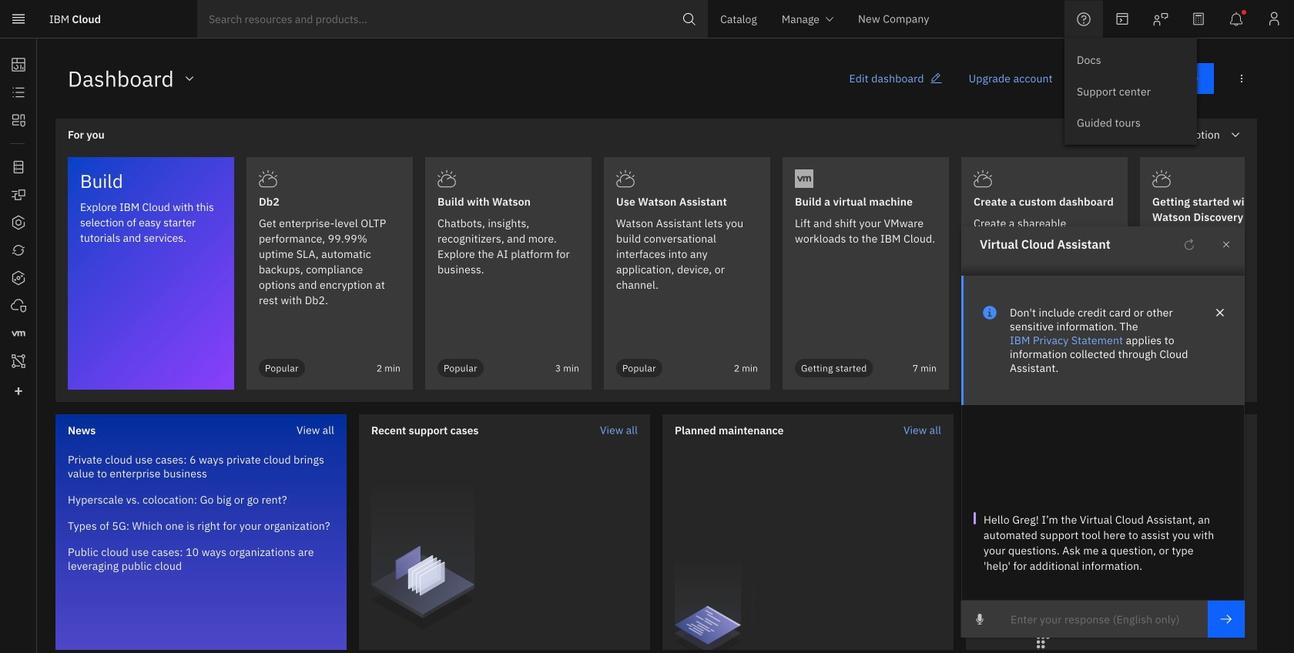 Task type: describe. For each thing, give the bounding box(es) containing it.
kubernetes image
[[11, 215, 26, 230]]

ibm cloud shell image
[[1115, 11, 1130, 27]]

1 help menu from the top
[[1065, 0, 1197, 145]]

none button open menu
[[55, 63, 211, 94]]

vpc infrastructure image
[[11, 354, 26, 369]]

resource list image
[[11, 85, 26, 100]]

satellite image
[[11, 270, 26, 286]]

navigation menu menu
[[0, 0, 49, 653]]

classic infrastructure image
[[11, 159, 26, 175]]

send image
[[1220, 613, 1233, 626]]

Search resources and products... text field
[[197, 0, 708, 38]]

create resource image
[[1189, 72, 1201, 85]]

0 horizontal spatial open menu image
[[1230, 129, 1242, 141]]

chatbot-input text field
[[998, 601, 1208, 638]]

build with watson image
[[438, 169, 456, 188]]

use watson assistant image
[[616, 169, 635, 188]]

open menu image
[[183, 72, 196, 85]]

dashboard image
[[11, 57, 26, 72]]

close notification image
[[1213, 305, 1228, 320]]

code engine image
[[11, 187, 26, 203]]



Task type: locate. For each thing, give the bounding box(es) containing it.
2 help menu from the top
[[1065, 38, 1197, 145]]

db2 image
[[259, 169, 277, 188]]

security and compliance image
[[11, 298, 26, 314]]

alert
[[961, 276, 1245, 405]]

edit dashboard image
[[930, 72, 943, 85]]

cost estimator image
[[1192, 12, 1206, 26]]

reset chat image
[[1183, 238, 1196, 251]]

1 horizontal spatial open menu image
[[1245, 117, 1257, 129]]

ibm cloud banner
[[0, 0, 1294, 653]]

help menu
[[1065, 0, 1197, 145], [1065, 38, 1197, 145]]

open menu image
[[1245, 117, 1257, 129], [1230, 129, 1242, 141]]

menu item
[[1065, 0, 1197, 145], [769, 0, 846, 38], [1065, 0, 1103, 38], [1065, 44, 1197, 76], [1065, 76, 1197, 107], [1065, 107, 1197, 139]]

search icon image
[[682, 12, 697, 27]]

menu bar
[[197, 0, 846, 39], [846, 0, 1294, 145], [0, 51, 36, 134], [0, 134, 36, 375]]

menu image
[[1236, 72, 1248, 85]]

click to stop image
[[974, 613, 986, 626]]

alert inside chat window 'region'
[[961, 276, 1245, 405]]

vmware image
[[11, 326, 26, 341]]

None button
[[55, 63, 211, 94], [853, 108, 1270, 139], [1134, 122, 1245, 147], [853, 108, 1270, 139], [1134, 122, 1245, 147]]

close chat image
[[1220, 238, 1233, 251]]

projects image
[[11, 112, 26, 128]]

create a custom dashboard image
[[974, 169, 992, 188]]

chat window region
[[931, 226, 1275, 638]]

getting started with watson discovery image
[[1153, 169, 1171, 188]]

openshift image
[[11, 243, 26, 258]]



Task type: vqa. For each thing, say whether or not it's contained in the screenshot.
Dashboard Icon
yes



